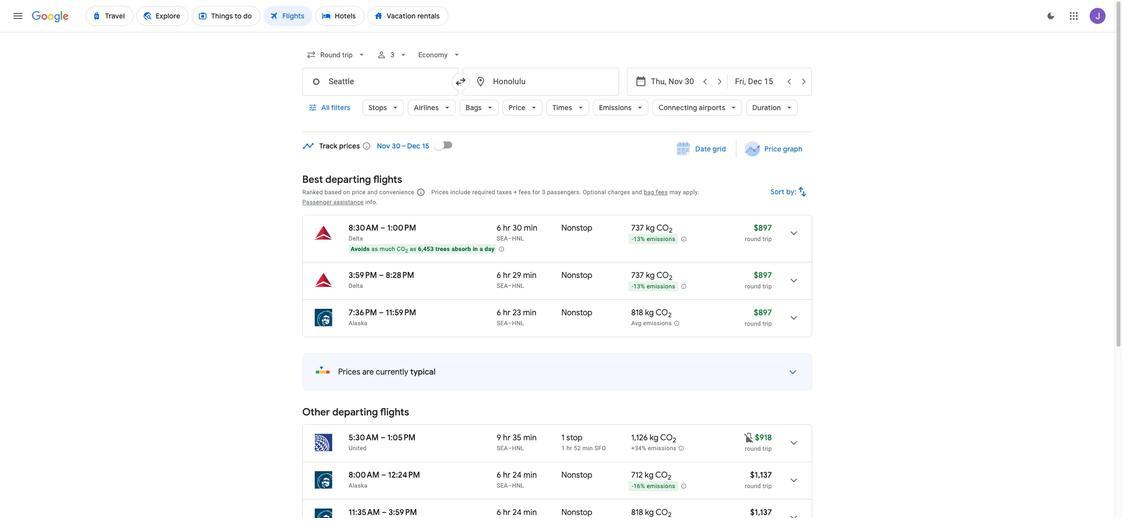Task type: locate. For each thing, give the bounding box(es) containing it.
sea inside 6 hr 24 min sea – hnl
[[497, 482, 508, 489]]

1:05 pm
[[388, 433, 416, 443]]

hr
[[503, 223, 511, 233], [503, 271, 511, 281], [503, 308, 511, 318], [503, 433, 511, 443], [567, 445, 573, 452], [503, 470, 511, 480], [503, 508, 511, 518]]

hr inside 9 hr 35 min sea – hnl
[[503, 433, 511, 443]]

Departure time: 8:00 AM. text field
[[349, 470, 380, 480]]

$897 for 6 hr 29 min
[[754, 271, 773, 281]]

hnl inside the 6 hr 30 min sea – hnl
[[512, 235, 525, 242]]

0 horizontal spatial 3:59 pm
[[349, 271, 377, 281]]

alaska for 7:36 pm
[[349, 320, 368, 327]]

2 fees from the left
[[656, 189, 668, 196]]

1 818 from the top
[[632, 308, 644, 318]]

None text field
[[463, 68, 620, 96]]

2 $897 from the top
[[754, 271, 773, 281]]

sea for 9 hr 35 min
[[497, 445, 508, 452]]

0 vertical spatial 897 us dollars text field
[[754, 223, 773, 233]]

2
[[669, 226, 673, 235], [405, 248, 408, 254], [669, 274, 673, 282], [669, 311, 672, 320], [673, 436, 677, 445], [668, 474, 672, 482]]

818 kg co 2
[[632, 308, 672, 320]]

737 kg co 2 for 6 hr 30 min
[[632, 223, 673, 235]]

sea up 6 hr 24 min
[[497, 482, 508, 489]]

sea up avoids as much co2 as 6453 trees absorb in a day. learn more about this calculation. icon
[[497, 235, 508, 242]]

None search field
[[303, 43, 813, 132]]

1 total duration 6 hr 24 min. element from the top
[[497, 470, 562, 482]]

prices inside prices include required taxes + fees for 3 passengers. optional charges and bag fees may apply. passenger assistance
[[432, 189, 449, 196]]

3:59 pm down 12:24 pm
[[389, 508, 417, 518]]

1 -13% emissions from the top
[[632, 236, 676, 243]]

0 vertical spatial 737
[[632, 223, 645, 233]]

0 vertical spatial flights
[[373, 173, 403, 186]]

6 for 6 hr 29 min
[[497, 271, 502, 281]]

3:59 pm
[[349, 271, 377, 281], [389, 508, 417, 518]]

trip down 1137 us dollars text box
[[763, 483, 773, 490]]

2 round from the top
[[745, 283, 761, 290]]

3 hnl from the top
[[512, 320, 525, 327]]

$1,137 down $1,137 round trip
[[751, 508, 773, 518]]

5:30 am – 1:05 pm united
[[349, 433, 416, 452]]

0 vertical spatial price
[[509, 103, 526, 112]]

5 trip from the top
[[763, 483, 773, 490]]

co for 6 hr 24 min
[[656, 470, 668, 480]]

8:30 am
[[349, 223, 379, 233]]

13% for 6 hr 29 min
[[634, 283, 646, 290]]

2 alaska from the top
[[349, 482, 368, 489]]

kg up +34% emissions
[[650, 433, 659, 443]]

round trip
[[745, 446, 773, 453]]

0 vertical spatial 818
[[632, 308, 644, 318]]

None text field
[[303, 68, 459, 96]]

min for 9 hr 35 min
[[524, 433, 537, 443]]

connecting airports button
[[653, 96, 743, 120]]

– inside 6 hr 24 min sea – hnl
[[508, 482, 512, 489]]

None field
[[303, 46, 371, 64], [415, 46, 466, 64], [303, 46, 371, 64], [415, 46, 466, 64]]

3 trip from the top
[[763, 320, 773, 327]]

departing up on
[[326, 173, 371, 186]]

1 vertical spatial $1,137
[[751, 508, 773, 518]]

– inside 5:30 am – 1:05 pm united
[[381, 433, 386, 443]]

$897 round trip
[[745, 223, 773, 243], [745, 271, 773, 290], [745, 308, 773, 327]]

5 hnl from the top
[[512, 482, 525, 489]]

min inside 9 hr 35 min sea – hnl
[[524, 433, 537, 443]]

1 - from the top
[[632, 236, 634, 243]]

hr inside 6 hr 23 min sea – hnl
[[503, 308, 511, 318]]

0 vertical spatial $897
[[754, 223, 773, 233]]

$897 left flight details. leaves seattle-tacoma international airport at 3:59 pm on thursday, november 30 and arrives at daniel k. inouye international airport at 8:28 pm on thursday, november 30. image
[[754, 271, 773, 281]]

1 hnl from the top
[[512, 235, 525, 242]]

6 down 6 hr 24 min sea – hnl
[[497, 508, 502, 518]]

total duration 9 hr 35 min. element
[[497, 433, 562, 445]]

6 for 6 hr 23 min
[[497, 308, 502, 318]]

round down 1137 us dollars text box
[[745, 483, 761, 490]]

and right price
[[368, 189, 378, 196]]

emissions
[[599, 103, 632, 112]]

$897 round trip for 6 hr 29 min
[[745, 271, 773, 290]]

818 for 818 kg co
[[632, 508, 644, 518]]

2 inside avoids as much co 2 as 6,453 trees absorb in a day
[[405, 248, 408, 254]]

897 us dollars text field left flight details. leaves seattle-tacoma international airport at 7:36 pm on thursday, november 30 and arrives at daniel k. inouye international airport at 11:59 pm on thursday, november 30. icon
[[754, 308, 773, 318]]

$897
[[754, 223, 773, 233], [754, 271, 773, 281], [754, 308, 773, 318]]

sea inside the 6 hr 30 min sea – hnl
[[497, 235, 508, 242]]

alaska down 8:00 am
[[349, 482, 368, 489]]

prices for are
[[338, 367, 361, 377]]

3 nonstop from the top
[[562, 308, 593, 318]]

1 vertical spatial price
[[765, 145, 782, 154]]

co for 9 hr 35 min
[[661, 433, 673, 443]]

-13% emissions for 6 hr 29 min
[[632, 283, 676, 290]]

min inside 6 hr 24 min sea – hnl
[[524, 470, 537, 480]]

1 vertical spatial departing
[[333, 406, 378, 419]]

departing
[[326, 173, 371, 186], [333, 406, 378, 419]]

fees right the bag
[[656, 189, 668, 196]]

hnl for 23
[[512, 320, 525, 327]]

2 nonstop flight. element from the top
[[562, 271, 593, 282]]

1 alaska from the top
[[349, 320, 368, 327]]

min for 6 hr 23 min
[[523, 308, 537, 318]]

2 13% from the top
[[634, 283, 646, 290]]

24 for 6 hr 24 min
[[513, 508, 522, 518]]

co inside 1,126 kg co 2
[[661, 433, 673, 443]]

hr down 9 hr 35 min sea – hnl on the bottom left of page
[[503, 470, 511, 480]]

– left 3:59 pm 'text box'
[[382, 508, 387, 518]]

flight details. leaves seattle-tacoma international airport at 8:00 am on thursday, november 30 and arrives at daniel k. inouye international airport at 12:24 pm on thursday, november 30. image
[[782, 468, 806, 492]]

8:00 am – 12:24 pm alaska
[[349, 470, 420, 489]]

-
[[632, 236, 634, 243], [632, 283, 634, 290], [632, 483, 634, 490]]

kg down the bag
[[646, 223, 655, 233]]

hnl inside 6 hr 23 min sea – hnl
[[512, 320, 525, 327]]

– down total duration 9 hr 35 min. element
[[508, 445, 512, 452]]

4 round from the top
[[745, 446, 761, 453]]

$897 left flight details. leaves seattle-tacoma international airport at 7:36 pm on thursday, november 30 and arrives at daniel k. inouye international airport at 11:59 pm on thursday, november 30. icon
[[754, 308, 773, 318]]

737 kg co 2 down the bag
[[632, 223, 673, 235]]

0 vertical spatial 3
[[391, 51, 395, 59]]

1 vertical spatial total duration 6 hr 24 min. element
[[497, 508, 562, 518]]

as left 6,453
[[410, 246, 417, 253]]

3 6 from the top
[[497, 308, 502, 318]]

1
[[562, 433, 565, 443], [562, 445, 565, 452]]

4 nonstop flight. element from the top
[[562, 470, 593, 482]]

main content
[[303, 133, 813, 518]]

13% down the bag
[[634, 236, 646, 243]]

sort
[[771, 187, 785, 196]]

co for 6 hr 29 min
[[657, 271, 669, 281]]

1 $897 round trip from the top
[[745, 223, 773, 243]]

round down this price for this flight doesn't include overhead bin access. if you need a carry-on bag, use the bags filter to update prices. icon
[[745, 446, 761, 453]]

prices left are
[[338, 367, 361, 377]]

hnl down "35"
[[512, 445, 525, 452]]

818 inside 818 kg co 2
[[632, 308, 644, 318]]

hr for 6 hr 23 min
[[503, 308, 511, 318]]

0 vertical spatial -
[[632, 236, 634, 243]]

1 vertical spatial 3
[[542, 189, 546, 196]]

min right "35"
[[524, 433, 537, 443]]

delta down departure time: 3:59 pm. text field
[[349, 283, 363, 290]]

and left the bag
[[632, 189, 643, 196]]

alaska inside 8:00 am – 12:24 pm alaska
[[349, 482, 368, 489]]

hr inside 6 hr 29 min sea – hnl
[[503, 271, 511, 281]]

6 left 29 at the bottom of the page
[[497, 271, 502, 281]]

as
[[372, 246, 378, 253], [410, 246, 417, 253]]

round for 6 hr 29 min
[[745, 283, 761, 290]]

897 us dollars text field left flight details. leaves seattle-tacoma international airport at 8:30 am on thursday, november 30 and arrives at daniel k. inouye international airport at 1:00 pm on thursday, november 30. icon
[[754, 223, 773, 233]]

sea inside 6 hr 29 min sea – hnl
[[497, 283, 508, 290]]

1 vertical spatial 737
[[632, 271, 645, 281]]

hnl for 24
[[512, 482, 525, 489]]

818 up 'avg'
[[632, 308, 644, 318]]

hr inside the 6 hr 30 min sea – hnl
[[503, 223, 511, 233]]

co up +34% emissions
[[661, 433, 673, 443]]

much
[[380, 246, 396, 253]]

737 for 6 hr 29 min
[[632, 271, 645, 281]]

2 up -16% emissions
[[668, 474, 672, 482]]

2 hnl from the top
[[512, 283, 525, 290]]

2 up +34% emissions
[[673, 436, 677, 445]]

1 horizontal spatial 3
[[542, 189, 546, 196]]

avg emissions
[[632, 320, 672, 327]]

1 6 from the top
[[497, 223, 502, 233]]

1 737 from the top
[[632, 223, 645, 233]]

3
[[391, 51, 395, 59], [542, 189, 546, 196]]

918 US dollars text field
[[756, 433, 773, 443]]

-13% emissions down bag fees button
[[632, 236, 676, 243]]

Arrival time: 3:59 PM. text field
[[389, 508, 417, 518]]

1 vertical spatial alaska
[[349, 482, 368, 489]]

2 sea from the top
[[497, 283, 508, 290]]

3 $897 from the top
[[754, 308, 773, 318]]

– inside 9 hr 35 min sea – hnl
[[508, 445, 512, 452]]

nonstop flight. element
[[562, 223, 593, 235], [562, 271, 593, 282], [562, 308, 593, 319], [562, 470, 593, 482], [562, 508, 593, 518]]

2 nonstop from the top
[[562, 271, 593, 281]]

– inside 8:30 am – 1:00 pm delta
[[381, 223, 386, 233]]

2 as from the left
[[410, 246, 417, 253]]

1 horizontal spatial 3:59 pm
[[389, 508, 417, 518]]

897 US dollars text field
[[754, 223, 773, 233], [754, 308, 773, 318]]

nonstop flight. element for 6 hr 24 min
[[562, 470, 593, 482]]

Departure time: 3:59 PM. text field
[[349, 271, 377, 281]]

kg for 6 hr 23 min
[[646, 308, 654, 318]]

emissions
[[647, 236, 676, 243], [647, 283, 676, 290], [644, 320, 672, 327], [648, 445, 677, 452], [647, 483, 676, 490]]

departing for other
[[333, 406, 378, 419]]

round left flight details. leaves seattle-tacoma international airport at 7:36 pm on thursday, november 30 and arrives at daniel k. inouye international airport at 11:59 pm on thursday, november 30. icon
[[745, 320, 761, 327]]

1 fees from the left
[[519, 189, 531, 196]]

airlines button
[[408, 96, 456, 120]]

897 US dollars text field
[[754, 271, 773, 281]]

2 24 from the top
[[513, 508, 522, 518]]

sea for 6 hr 23 min
[[497, 320, 508, 327]]

trip for 6 hr 30 min
[[763, 236, 773, 243]]

4 hnl from the top
[[512, 445, 525, 452]]

737 kg co 2 up 818 kg co 2 on the right bottom of page
[[632, 271, 673, 282]]

2 for 6 hr 30 min
[[669, 226, 673, 235]]

0 vertical spatial 3:59 pm
[[349, 271, 377, 281]]

2 818 from the top
[[632, 508, 644, 518]]

1 trip from the top
[[763, 236, 773, 243]]

charges
[[608, 189, 631, 196]]

-13% emissions up 818 kg co 2 on the right bottom of page
[[632, 283, 676, 290]]

818 kg co
[[632, 508, 669, 518]]

sea for 6 hr 30 min
[[497, 235, 508, 242]]

0 vertical spatial -13% emissions
[[632, 236, 676, 243]]

$897 round trip for 6 hr 23 min
[[745, 308, 773, 327]]

Arrival time: 11:59 PM. text field
[[386, 308, 417, 318]]

– inside 3:59 pm – 8:28 pm delta
[[379, 271, 384, 281]]

main content containing best departing flights
[[303, 133, 813, 518]]

$1,137 for $1,137 round trip
[[751, 470, 773, 480]]

hnl inside 6 hr 29 min sea – hnl
[[512, 283, 525, 290]]

emissions down 818 kg co 2 on the right bottom of page
[[644, 320, 672, 327]]

3:59 pm down the avoids
[[349, 271, 377, 281]]

-16% emissions
[[632, 483, 676, 490]]

6 left 23
[[497, 308, 502, 318]]

1:00 pm
[[388, 223, 416, 233]]

sea inside 9 hr 35 min sea – hnl
[[497, 445, 508, 452]]

4 sea from the top
[[497, 445, 508, 452]]

delta inside 3:59 pm – 8:28 pm delta
[[349, 283, 363, 290]]

24
[[513, 470, 522, 480], [513, 508, 522, 518]]

apply.
[[683, 189, 700, 196]]

1 vertical spatial -13% emissions
[[632, 283, 676, 290]]

price graph button
[[739, 140, 811, 158]]

– right departure time: 8:00 am. text box
[[382, 470, 387, 480]]

$1,137 inside $1,137 round trip
[[751, 470, 773, 480]]

2 737 from the top
[[632, 271, 645, 281]]

trip
[[763, 236, 773, 243], [763, 283, 773, 290], [763, 320, 773, 327], [763, 446, 773, 453], [763, 483, 773, 490]]

7:36 pm – 11:59 pm alaska
[[349, 308, 417, 327]]

7:36 pm
[[349, 308, 377, 318]]

leaves seattle-tacoma international airport at 8:00 am on thursday, november 30 and arrives at daniel k. inouye international airport at 12:24 pm on thursday, november 30. element
[[349, 470, 420, 480]]

0 horizontal spatial price
[[509, 103, 526, 112]]

737 kg co 2 for 6 hr 29 min
[[632, 271, 673, 282]]

change appearance image
[[1040, 4, 1064, 28]]

2 vertical spatial $897 round trip
[[745, 308, 773, 327]]

Arrival time: 8:28 PM. text field
[[386, 271, 415, 281]]

bags
[[466, 103, 482, 112]]

1 nonstop from the top
[[562, 223, 593, 233]]

1 vertical spatial 737 kg co 2
[[632, 271, 673, 282]]

5 sea from the top
[[497, 482, 508, 489]]

this price for this flight doesn't include overhead bin access. if you need a carry-on bag, use the bags filter to update prices. image
[[744, 432, 756, 444]]

1 vertical spatial 897 us dollars text field
[[754, 308, 773, 318]]

hnl inside 6 hr 24 min sea – hnl
[[512, 482, 525, 489]]

1 vertical spatial $897 round trip
[[745, 271, 773, 290]]

nonstop for 6 hr 29 min
[[562, 271, 593, 281]]

– down total duration 6 hr 30 min. element
[[508, 235, 512, 242]]

round
[[745, 236, 761, 243], [745, 283, 761, 290], [745, 320, 761, 327], [745, 446, 761, 453], [745, 483, 761, 490]]

hnl for 35
[[512, 445, 525, 452]]

prices right the learn more about ranking icon
[[432, 189, 449, 196]]

sort by:
[[771, 187, 797, 196]]

co inside 712 kg co 2
[[656, 470, 668, 480]]

0 vertical spatial total duration 6 hr 24 min. element
[[497, 470, 562, 482]]

trip down $918
[[763, 446, 773, 453]]

delta for 3:59 pm
[[349, 283, 363, 290]]

0 vertical spatial 13%
[[634, 236, 646, 243]]

737 down the bag
[[632, 223, 645, 233]]

24 inside 6 hr 24 min sea – hnl
[[513, 470, 522, 480]]

prices for include
[[432, 189, 449, 196]]

2 down may
[[669, 226, 673, 235]]

2 inside 1,126 kg co 2
[[673, 436, 677, 445]]

1 sea from the top
[[497, 235, 508, 242]]

kg inside 712 kg co 2
[[645, 470, 654, 480]]

737 kg co 2
[[632, 223, 673, 235], [632, 271, 673, 282]]

sea down the "total duration 6 hr 23 min." element
[[497, 320, 508, 327]]

3 $897 round trip from the top
[[745, 308, 773, 327]]

and
[[368, 189, 378, 196], [632, 189, 643, 196]]

29
[[513, 271, 522, 281]]

nonstop
[[562, 223, 593, 233], [562, 271, 593, 281], [562, 308, 593, 318], [562, 470, 593, 480], [562, 508, 593, 518]]

avoids as much co2 as 6453 trees absorb in a day. learn more about this calculation. image
[[499, 246, 505, 252]]

find the best price region
[[303, 133, 813, 166]]

6 inside the 6 hr 30 min sea – hnl
[[497, 223, 502, 233]]

kg up -16% emissions
[[645, 470, 654, 480]]

1 13% from the top
[[634, 236, 646, 243]]

flight details. leaves seattle-tacoma international airport at 3:59 pm on thursday, november 30 and arrives at daniel k. inouye international airport at 8:28 pm on thursday, november 30. image
[[782, 269, 806, 293]]

5 nonstop flight. element from the top
[[562, 508, 593, 518]]

bags button
[[460, 96, 499, 120]]

5 round from the top
[[745, 483, 761, 490]]

co inside 818 kg co 2
[[656, 308, 669, 318]]

1 delta from the top
[[349, 235, 363, 242]]

1 737 kg co 2 from the top
[[632, 223, 673, 235]]

best departing flights
[[303, 173, 403, 186]]

min right '52'
[[583, 445, 593, 452]]

6 inside 6 hr 24 min sea – hnl
[[497, 470, 502, 480]]

2 $897 round trip from the top
[[745, 271, 773, 290]]

emissions button
[[593, 96, 649, 120]]

0 horizontal spatial as
[[372, 246, 378, 253]]

24 for 6 hr 24 min sea – hnl
[[513, 470, 522, 480]]

sea inside 6 hr 23 min sea – hnl
[[497, 320, 508, 327]]

trip for 6 hr 29 min
[[763, 283, 773, 290]]

4 nonstop from the top
[[562, 470, 593, 480]]

kg inside 818 kg co 2
[[646, 308, 654, 318]]

trip inside $1,137 round trip
[[763, 483, 773, 490]]

emissions for 6 hr 24 min
[[647, 483, 676, 490]]

Departure text field
[[651, 68, 697, 95]]

1 vertical spatial flights
[[380, 406, 409, 419]]

sea down total duration 6 hr 29 min. element
[[497, 283, 508, 290]]

52
[[574, 445, 581, 452]]

4 6 from the top
[[497, 470, 502, 480]]

1 horizontal spatial as
[[410, 246, 417, 253]]

– left 1:00 pm
[[381, 223, 386, 233]]

sea down 9 at the left of page
[[497, 445, 508, 452]]

prices are currently typical
[[338, 367, 436, 377]]

delta inside 8:30 am – 1:00 pm delta
[[349, 235, 363, 242]]

kg inside 1,126 kg co 2
[[650, 433, 659, 443]]

hnl for 29
[[512, 283, 525, 290]]

0 horizontal spatial fees
[[519, 189, 531, 196]]

6 inside 6 hr 29 min sea – hnl
[[497, 271, 502, 281]]

2 -13% emissions from the top
[[632, 283, 676, 290]]

0 vertical spatial departing
[[326, 173, 371, 186]]

total duration 6 hr 23 min. element
[[497, 308, 562, 319]]

2 vertical spatial $897
[[754, 308, 773, 318]]

3:59 pm – 8:28 pm delta
[[349, 271, 415, 290]]

1 vertical spatial $897
[[754, 271, 773, 281]]

1 vertical spatial 818
[[632, 508, 644, 518]]

1 $897 from the top
[[754, 223, 773, 233]]

min for 6 hr 30 min
[[524, 223, 538, 233]]

kg for 6 hr 30 min
[[646, 223, 655, 233]]

min down 6 hr 24 min sea – hnl
[[524, 508, 537, 518]]

alaska for 8:00 am
[[349, 482, 368, 489]]

0 vertical spatial 24
[[513, 470, 522, 480]]

3 button
[[373, 43, 413, 67]]

– up 6 hr 24 min
[[508, 482, 512, 489]]

0 vertical spatial 737 kg co 2
[[632, 223, 673, 235]]

2 trip from the top
[[763, 283, 773, 290]]

1137 US dollars text field
[[751, 470, 773, 480]]

kg up avg emissions
[[646, 308, 654, 318]]

0 vertical spatial 1
[[562, 433, 565, 443]]

kg for 6 hr 24 min
[[645, 470, 654, 480]]

6
[[497, 223, 502, 233], [497, 271, 502, 281], [497, 308, 502, 318], [497, 470, 502, 480], [497, 508, 502, 518]]

2 and from the left
[[632, 189, 643, 196]]

2 - from the top
[[632, 283, 634, 290]]

– down the "total duration 6 hr 23 min." element
[[508, 320, 512, 327]]

round inside $1,137 round trip
[[745, 483, 761, 490]]

co for 6 hr 23 min
[[656, 308, 669, 318]]

– right departure time: 3:59 pm. text field
[[379, 271, 384, 281]]

1 horizontal spatial and
[[632, 189, 643, 196]]

0 horizontal spatial prices
[[338, 367, 361, 377]]

required
[[473, 189, 496, 196]]

6 inside 6 hr 23 min sea – hnl
[[497, 308, 502, 318]]

prices
[[339, 142, 360, 151]]

737
[[632, 223, 645, 233], [632, 271, 645, 281]]

30
[[513, 223, 522, 233]]

track
[[319, 142, 338, 151]]

2 right much
[[405, 248, 408, 254]]

$897 round trip left flight details. leaves seattle-tacoma international airport at 7:36 pm on thursday, november 30 and arrives at daniel k. inouye international airport at 11:59 pm on thursday, november 30. icon
[[745, 308, 773, 327]]

6 down 9 at the left of page
[[497, 470, 502, 480]]

departing up 5:30 am text field
[[333, 406, 378, 419]]

co up -16% emissions
[[656, 470, 668, 480]]

818 down '16%'
[[632, 508, 644, 518]]

hnl down 30
[[512, 235, 525, 242]]

co up avg emissions
[[656, 308, 669, 318]]

hr inside 6 hr 24 min sea – hnl
[[503, 470, 511, 480]]

price
[[352, 189, 366, 196]]

loading results progress bar
[[0, 32, 1115, 34]]

3 - from the top
[[632, 483, 634, 490]]

min right 30
[[524, 223, 538, 233]]

$1,137 down round trip
[[751, 470, 773, 480]]

leaves seattle-tacoma international airport at 11:35 am on thursday, november 30 and arrives at daniel k. inouye international airport at 3:59 pm on thursday, november 30. element
[[349, 508, 417, 518]]

total duration 6 hr 24 min. element
[[497, 470, 562, 482], [497, 508, 562, 518]]

emissions for 6 hr 30 min
[[647, 236, 676, 243]]

1 897 us dollars text field from the top
[[754, 223, 773, 233]]

total duration 6 hr 29 min. element
[[497, 271, 562, 282]]

– left 1:05 pm "text box"
[[381, 433, 386, 443]]

0 vertical spatial prices
[[432, 189, 449, 196]]

3 nonstop flight. element from the top
[[562, 308, 593, 319]]

13% up 818 kg co 2 on the right bottom of page
[[634, 283, 646, 290]]

include
[[451, 189, 471, 196]]

co for 6 hr 30 min
[[657, 223, 669, 233]]

0 vertical spatial alaska
[[349, 320, 368, 327]]

price right bags popup button
[[509, 103, 526, 112]]

hnl
[[512, 235, 525, 242], [512, 283, 525, 290], [512, 320, 525, 327], [512, 445, 525, 452], [512, 482, 525, 489]]

2 inside 818 kg co 2
[[669, 311, 672, 320]]

2 737 kg co 2 from the top
[[632, 271, 673, 282]]

24 down 9 hr 35 min sea – hnl on the bottom left of page
[[513, 470, 522, 480]]

– inside 8:00 am – 12:24 pm alaska
[[382, 470, 387, 480]]

1 vertical spatial 24
[[513, 508, 522, 518]]

min for 6 hr 29 min
[[524, 271, 537, 281]]

hnl inside 9 hr 35 min sea – hnl
[[512, 445, 525, 452]]

1 vertical spatial 1
[[562, 445, 565, 452]]

flights up 1:05 pm
[[380, 406, 409, 419]]

total duration 6 hr 24 min. element down 6 hr 24 min sea – hnl
[[497, 508, 562, 518]]

3 inside prices include required taxes + fees for 3 passengers. optional charges and bag fees may apply. passenger assistance
[[542, 189, 546, 196]]

alaska down 7:36 pm text box
[[349, 320, 368, 327]]

price graph
[[765, 145, 803, 154]]

Departure time: 7:36 PM. text field
[[349, 308, 377, 318]]

total duration 6 hr 30 min. element
[[497, 223, 562, 235]]

kg
[[646, 223, 655, 233], [646, 271, 655, 281], [646, 308, 654, 318], [650, 433, 659, 443], [645, 470, 654, 480], [646, 508, 654, 518]]

kg up 818 kg co 2 on the right bottom of page
[[646, 271, 655, 281]]

2 up avg emissions
[[669, 311, 672, 320]]

8:00 am
[[349, 470, 380, 480]]

sea for 6 hr 24 min
[[497, 482, 508, 489]]

flights for best departing flights
[[373, 173, 403, 186]]

5 nonstop from the top
[[562, 508, 593, 518]]

1 vertical spatial delta
[[349, 283, 363, 290]]

co down bag fees button
[[657, 223, 669, 233]]

min down 9 hr 35 min sea – hnl on the bottom left of page
[[524, 470, 537, 480]]

Departure time: 11:35 AM. text field
[[349, 508, 380, 518]]

typical
[[411, 367, 436, 377]]

min inside 6 hr 23 min sea – hnl
[[523, 308, 537, 318]]

passenger
[[303, 199, 332, 206]]

min right 29 at the bottom of the page
[[524, 271, 537, 281]]

emissions down bag fees button
[[647, 236, 676, 243]]

price inside popup button
[[509, 103, 526, 112]]

emissions down 712 kg co 2
[[647, 483, 676, 490]]

price inside button
[[765, 145, 782, 154]]

0 horizontal spatial 3
[[391, 51, 395, 59]]

1 24 from the top
[[513, 470, 522, 480]]

5 6 from the top
[[497, 508, 502, 518]]

hr left 30
[[503, 223, 511, 233]]

hr right 9 at the left of page
[[503, 433, 511, 443]]

1 horizontal spatial prices
[[432, 189, 449, 196]]

min inside the 6 hr 30 min sea – hnl
[[524, 223, 538, 233]]

none text field inside 'search box'
[[303, 68, 459, 96]]

trip down $897 text field
[[763, 283, 773, 290]]

price left "graph"
[[765, 145, 782, 154]]

$897 round trip left flight details. leaves seattle-tacoma international airport at 8:30 am on thursday, november 30 and arrives at daniel k. inouye international airport at 1:00 pm on thursday, november 30. icon
[[745, 223, 773, 243]]

Arrival time: 1:00 PM. text field
[[388, 223, 416, 233]]

airlines
[[414, 103, 439, 112]]

2 up 818 kg co 2 on the right bottom of page
[[669, 274, 673, 282]]

2 delta from the top
[[349, 283, 363, 290]]

hr left 29 at the bottom of the page
[[503, 271, 511, 281]]

all filters button
[[303, 96, 359, 120]]

1 vertical spatial 13%
[[634, 283, 646, 290]]

1 vertical spatial prices
[[338, 367, 361, 377]]

2 897 us dollars text field from the top
[[754, 308, 773, 318]]

co up 818 kg co 2 on the right bottom of page
[[657, 271, 669, 281]]

1 horizontal spatial price
[[765, 145, 782, 154]]

3 round from the top
[[745, 320, 761, 327]]

2 $1,137 from the top
[[751, 508, 773, 518]]

0 vertical spatial $897 round trip
[[745, 223, 773, 243]]

trip left flight details. leaves seattle-tacoma international airport at 8:30 am on thursday, november 30 and arrives at daniel k. inouye international airport at 1:00 pm on thursday, november 30. icon
[[763, 236, 773, 243]]

1 $1,137 from the top
[[751, 470, 773, 480]]

other departing flights
[[303, 406, 409, 419]]

$897 for 6 hr 23 min
[[754, 308, 773, 318]]

round for 6 hr 30 min
[[745, 236, 761, 243]]

$1,137 round trip
[[745, 470, 773, 490]]

avg
[[632, 320, 642, 327]]

1 vertical spatial 3:59 pm
[[389, 508, 417, 518]]

0 vertical spatial $1,137
[[751, 470, 773, 480]]

1 down 1 stop flight. element at the right of the page
[[562, 445, 565, 452]]

min inside 6 hr 29 min sea – hnl
[[524, 271, 537, 281]]

Arrival time: 1:05 PM. text field
[[388, 433, 416, 443]]

absorb
[[452, 246, 471, 253]]

hr down 6 hr 24 min sea – hnl
[[503, 508, 511, 518]]

2 for 6 hr 23 min
[[669, 311, 672, 320]]

3 sea from the top
[[497, 320, 508, 327]]

min
[[524, 223, 538, 233], [524, 271, 537, 281], [523, 308, 537, 318], [524, 433, 537, 443], [583, 445, 593, 452], [524, 470, 537, 480], [524, 508, 537, 518]]

1 vertical spatial -
[[632, 283, 634, 290]]

6 left 30
[[497, 223, 502, 233]]

24 down 6 hr 24 min sea – hnl
[[513, 508, 522, 518]]

hnl up 6 hr 24 min
[[512, 482, 525, 489]]

818
[[632, 308, 644, 318], [632, 508, 644, 518]]

trip left flight details. leaves seattle-tacoma international airport at 7:36 pm on thursday, november 30 and arrives at daniel k. inouye international airport at 11:59 pm on thursday, november 30. icon
[[763, 320, 773, 327]]

0 horizontal spatial and
[[368, 189, 378, 196]]

2 vertical spatial -
[[632, 483, 634, 490]]

1 round from the top
[[745, 236, 761, 243]]

layover (1 of 1) is a 1 hr 52 min layover at san francisco international airport in san francisco. element
[[562, 445, 627, 453]]

$1,137 for $1,137
[[751, 508, 773, 518]]

1 horizontal spatial fees
[[656, 189, 668, 196]]

1 left stop
[[562, 433, 565, 443]]

2 6 from the top
[[497, 271, 502, 281]]

taxes
[[497, 189, 512, 196]]

1 nonstop flight. element from the top
[[562, 223, 593, 235]]

2 inside 712 kg co 2
[[668, 474, 672, 482]]

flight details. leaves seattle-tacoma international airport at 11:35 am on thursday, november 30 and arrives at daniel k. inouye international airport at 3:59 pm on thursday, november 30. image
[[782, 506, 806, 518]]

0 vertical spatial delta
[[349, 235, 363, 242]]

and inside prices include required taxes + fees for 3 passengers. optional charges and bag fees may apply. passenger assistance
[[632, 189, 643, 196]]

price for price graph
[[765, 145, 782, 154]]

departing for best
[[326, 173, 371, 186]]

min right 23
[[523, 308, 537, 318]]

passenger assistance button
[[303, 199, 364, 206]]

alaska inside 7:36 pm – 11:59 pm alaska
[[349, 320, 368, 327]]



Task type: describe. For each thing, give the bounding box(es) containing it.
$897 for 6 hr 30 min
[[754, 223, 773, 233]]

on
[[343, 189, 350, 196]]

avoids
[[351, 246, 370, 253]]

hnl for 30
[[512, 235, 525, 242]]

1 stop 1 hr 52 min sfo
[[562, 433, 606, 452]]

15
[[422, 142, 430, 151]]

11:35 am – 3:59 pm
[[349, 508, 417, 518]]

hr for 6 hr 29 min
[[503, 271, 511, 281]]

best
[[303, 173, 323, 186]]

kg for 6 hr 29 min
[[646, 271, 655, 281]]

4 trip from the top
[[763, 446, 773, 453]]

nonstop flight. element for 6 hr 23 min
[[562, 308, 593, 319]]

airports
[[699, 103, 726, 112]]

- for 6 hr 30 min
[[632, 236, 634, 243]]

stops
[[369, 103, 387, 112]]

818 for 818 kg co 2
[[632, 308, 644, 318]]

sort by: button
[[767, 180, 813, 204]]

Departure time: 8:30 AM. text field
[[349, 223, 379, 233]]

Departure time: 5:30 AM. text field
[[349, 433, 379, 443]]

round for 6 hr 24 min
[[745, 483, 761, 490]]

round for 6 hr 23 min
[[745, 320, 761, 327]]

1,126 kg co 2
[[632, 433, 677, 445]]

price for price
[[509, 103, 526, 112]]

2 for 6 hr 29 min
[[669, 274, 673, 282]]

712
[[632, 470, 643, 480]]

prices include required taxes + fees for 3 passengers. optional charges and bag fees may apply. passenger assistance
[[303, 189, 700, 206]]

learn more about tracked prices image
[[362, 142, 371, 151]]

+34%
[[632, 445, 647, 452]]

more details image
[[781, 360, 805, 384]]

712 kg co 2
[[632, 470, 672, 482]]

8:28 pm
[[386, 271, 415, 281]]

times button
[[547, 96, 589, 120]]

leaves seattle-tacoma international airport at 7:36 pm on thursday, november 30 and arrives at daniel k. inouye international airport at 11:59 pm on thursday, november 30. element
[[349, 308, 417, 318]]

other
[[303, 406, 330, 419]]

for
[[533, 189, 541, 196]]

1 as from the left
[[372, 246, 378, 253]]

flight details. leaves seattle-tacoma international airport at 5:30 am on thursday, november 30 and arrives at daniel k. inouye international airport at 1:05 pm on thursday, november 30. image
[[782, 431, 806, 455]]

3:59 pm inside 3:59 pm – 8:28 pm delta
[[349, 271, 377, 281]]

bag
[[644, 189, 655, 196]]

Arrival time: 12:24 PM. text field
[[388, 470, 420, 480]]

nonstop for 6 hr 30 min
[[562, 223, 593, 233]]

11:59 pm
[[386, 308, 417, 318]]

1 stop flight. element
[[562, 433, 583, 445]]

6 for 6 hr 24 min
[[497, 470, 502, 480]]

in
[[473, 246, 478, 253]]

all
[[321, 103, 330, 112]]

stops button
[[363, 96, 404, 120]]

Return text field
[[736, 68, 781, 95]]

delta for 8:30 am
[[349, 235, 363, 242]]

nonstop flight. element for 6 hr 29 min
[[562, 271, 593, 282]]

trip for 6 hr 24 min
[[763, 483, 773, 490]]

all filters
[[321, 103, 351, 112]]

6 hr 24 min sea – hnl
[[497, 470, 537, 489]]

ranked based on price and convenience
[[303, 189, 415, 196]]

-13% emissions for 6 hr 30 min
[[632, 236, 676, 243]]

+34% emissions
[[632, 445, 677, 452]]

hr for 6 hr 30 min
[[503, 223, 511, 233]]

– inside 6 hr 23 min sea – hnl
[[508, 320, 512, 327]]

30 – dec
[[392, 142, 421, 151]]

sfo
[[595, 445, 606, 452]]

price button
[[503, 96, 543, 120]]

convenience
[[380, 189, 415, 196]]

nov
[[377, 142, 390, 151]]

day
[[485, 246, 495, 253]]

9 hr 35 min sea – hnl
[[497, 433, 537, 452]]

2 total duration 6 hr 24 min. element from the top
[[497, 508, 562, 518]]

bag fees button
[[644, 189, 668, 196]]

min for 6 hr 24 min
[[524, 470, 537, 480]]

ranked
[[303, 189, 323, 196]]

2 for 6 hr 24 min
[[668, 474, 672, 482]]

6 for 6 hr 30 min
[[497, 223, 502, 233]]

main menu image
[[12, 10, 24, 22]]

date grid
[[696, 145, 727, 154]]

nonstop flight. element for 6 hr 30 min
[[562, 223, 593, 235]]

date
[[696, 145, 711, 154]]

emissions down 1,126 kg co 2
[[648, 445, 677, 452]]

kg for 9 hr 35 min
[[650, 433, 659, 443]]

flight details. leaves seattle-tacoma international airport at 8:30 am on thursday, november 30 and arrives at daniel k. inouye international airport at 1:00 pm on thursday, november 30. image
[[782, 221, 806, 245]]

+
[[514, 189, 517, 196]]

emissions for 6 hr 29 min
[[647, 283, 676, 290]]

min inside 1 stop 1 hr 52 min sfo
[[583, 445, 593, 452]]

times
[[553, 103, 572, 112]]

leaves seattle-tacoma international airport at 8:30 am on thursday, november 30 and arrives at daniel k. inouye international airport at 1:00 pm on thursday, november 30. element
[[349, 223, 416, 233]]

united
[[349, 445, 367, 452]]

trip for 6 hr 23 min
[[763, 320, 773, 327]]

hr for 6 hr 24 min
[[503, 470, 511, 480]]

6,453
[[418, 246, 434, 253]]

hr for 9 hr 35 min
[[503, 433, 511, 443]]

co down -16% emissions
[[656, 508, 669, 518]]

leaves seattle-tacoma international airport at 5:30 am on thursday, november 30 and arrives at daniel k. inouye international airport at 1:05 pm on thursday, november 30. element
[[349, 433, 416, 443]]

currently
[[376, 367, 409, 377]]

2 1 from the top
[[562, 445, 565, 452]]

co inside avoids as much co 2 as 6,453 trees absorb in a day
[[397, 246, 405, 253]]

stop
[[567, 433, 583, 443]]

none search field containing all filters
[[303, 43, 813, 132]]

– inside 6 hr 29 min sea – hnl
[[508, 283, 512, 290]]

swap origin and destination. image
[[455, 76, 467, 88]]

by:
[[787, 187, 797, 196]]

flights for other departing flights
[[380, 406, 409, 419]]

optional
[[583, 189, 607, 196]]

connecting
[[659, 103, 698, 112]]

– inside the 6 hr 30 min sea – hnl
[[508, 235, 512, 242]]

897 us dollars text field for 737
[[754, 223, 773, 233]]

duration button
[[747, 96, 798, 120]]

sea for 6 hr 29 min
[[497, 283, 508, 290]]

2 for 9 hr 35 min
[[673, 436, 677, 445]]

a
[[480, 246, 483, 253]]

trees
[[436, 246, 450, 253]]

897 us dollars text field for 818
[[754, 308, 773, 318]]

kg down -16% emissions
[[646, 508, 654, 518]]

5:30 am
[[349, 433, 379, 443]]

8:30 am – 1:00 pm delta
[[349, 223, 416, 242]]

– inside 7:36 pm – 11:59 pm alaska
[[379, 308, 384, 318]]

- for 6 hr 29 min
[[632, 283, 634, 290]]

12:24 pm
[[388, 470, 420, 480]]

hr inside 1 stop 1 hr 52 min sfo
[[567, 445, 573, 452]]

are
[[363, 367, 374, 377]]

$897 round trip for 6 hr 30 min
[[745, 223, 773, 243]]

35
[[513, 433, 522, 443]]

1 and from the left
[[368, 189, 378, 196]]

date grid button
[[670, 140, 735, 158]]

6 hr 24 min
[[497, 508, 537, 518]]

learn more about ranking image
[[417, 188, 426, 197]]

$918
[[756, 433, 773, 443]]

avoids as much co 2 as 6,453 trees absorb in a day
[[351, 246, 495, 254]]

filters
[[331, 103, 351, 112]]

may
[[670, 189, 682, 196]]

based
[[325, 189, 342, 196]]

flight details. leaves seattle-tacoma international airport at 7:36 pm on thursday, november 30 and arrives at daniel k. inouye international airport at 11:59 pm on thursday, november 30. image
[[782, 306, 806, 330]]

3 inside 'popup button'
[[391, 51, 395, 59]]

connecting airports
[[659, 103, 726, 112]]

1137 US dollars text field
[[751, 508, 773, 518]]

assistance
[[334, 199, 364, 206]]

nonstop for 6 hr 23 min
[[562, 308, 593, 318]]

6 hr 29 min sea – hnl
[[497, 271, 537, 290]]

13% for 6 hr 30 min
[[634, 236, 646, 243]]

nonstop for 6 hr 24 min
[[562, 470, 593, 480]]

- for 6 hr 24 min
[[632, 483, 634, 490]]

9
[[497, 433, 502, 443]]

leaves seattle-tacoma international airport at 3:59 pm on thursday, november 30 and arrives at daniel k. inouye international airport at 8:28 pm on thursday, november 30. element
[[349, 271, 415, 281]]

737 for 6 hr 30 min
[[632, 223, 645, 233]]

duration
[[753, 103, 782, 112]]

6 hr 30 min sea – hnl
[[497, 223, 538, 242]]

1 1 from the top
[[562, 433, 565, 443]]

nov 30 – dec 15
[[377, 142, 430, 151]]



Task type: vqa. For each thing, say whether or not it's contained in the screenshot.
2 for 6 hr 29 min
yes



